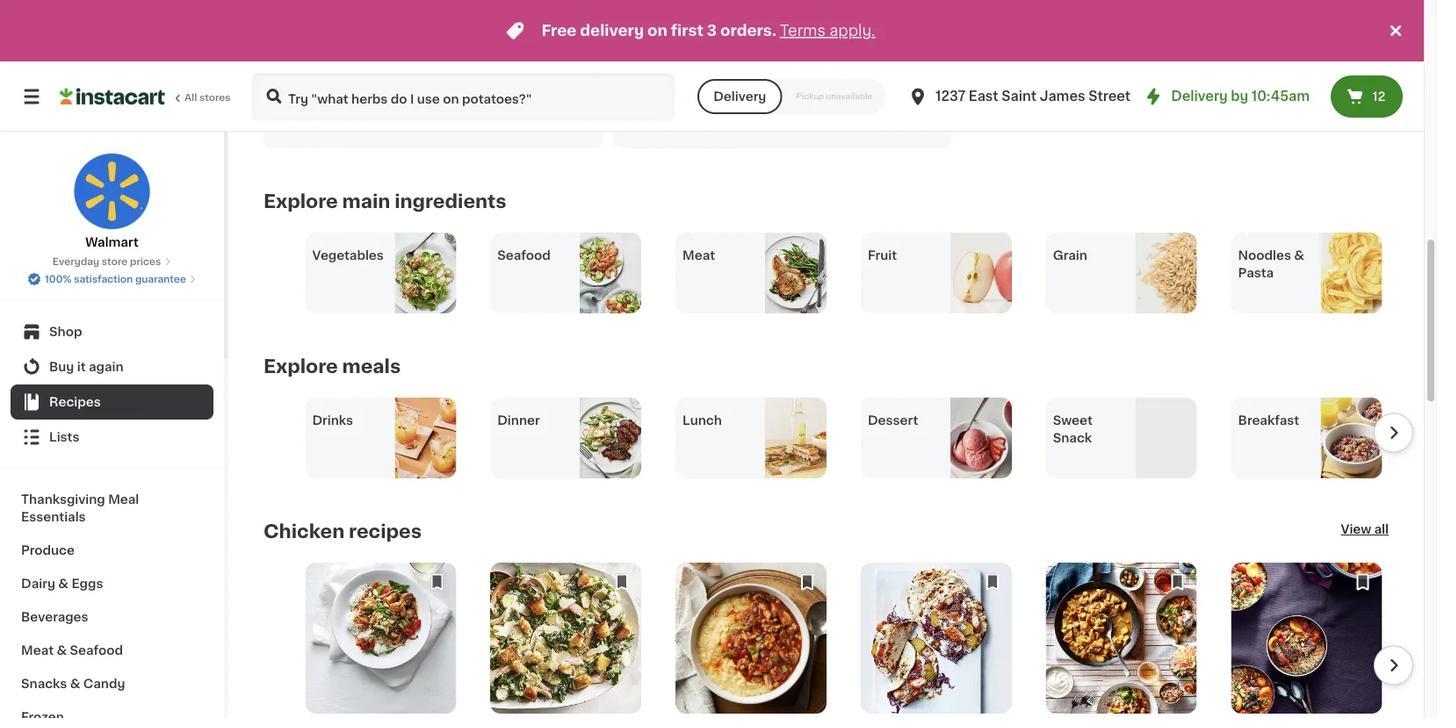 Task type: vqa. For each thing, say whether or not it's contained in the screenshot.
walmart logo
yes



Task type: describe. For each thing, give the bounding box(es) containing it.
vegetables
[[312, 250, 384, 262]]

all stores link
[[60, 72, 232, 121]]

chicken
[[264, 523, 345, 541]]

shop
[[49, 326, 82, 338]]

view all link
[[1341, 521, 1389, 543]]

item carousel region for explore meals
[[264, 398, 1414, 479]]

5 recipe card group from the left
[[1046, 564, 1197, 719]]

snack
[[1053, 433, 1092, 445]]

snacks & candy link
[[11, 668, 213, 701]]

Search field
[[253, 74, 673, 119]]

east
[[969, 90, 999, 103]]

recipes link
[[11, 385, 213, 420]]

100%
[[45, 275, 72, 284]]

street
[[1089, 90, 1131, 103]]

drinks
[[312, 415, 353, 427]]

all stores
[[185, 93, 231, 102]]

4 recipe card group from the left
[[861, 564, 1012, 719]]

grain link
[[1046, 233, 1197, 314]]

& for snacks
[[70, 678, 80, 691]]

free
[[542, 23, 577, 38]]

breakfast
[[1238, 415, 1300, 427]]

1237 east saint james street
[[936, 90, 1131, 103]]

delivery by 10:45am link
[[1143, 86, 1310, 107]]

ingredients
[[395, 192, 506, 211]]

chicken recipes
[[264, 523, 422, 541]]

1237 east saint james street button
[[908, 72, 1131, 121]]

meat & seafood
[[21, 645, 123, 657]]

delivery by 10:45am
[[1171, 90, 1310, 103]]

meat for meat & seafood
[[21, 645, 54, 657]]

satisfaction
[[74, 275, 133, 284]]

saint
[[1002, 90, 1037, 103]]

1 recipe card group from the left
[[305, 564, 456, 719]]

snacks & candy
[[21, 678, 125, 691]]

meals
[[342, 358, 401, 376]]

first
[[671, 23, 704, 38]]

fruit
[[868, 250, 897, 262]]

james
[[1040, 90, 1086, 103]]

item carousel region for explore main ingredients
[[264, 233, 1414, 314]]

everyday
[[52, 257, 99, 267]]

0
[[626, 116, 633, 126]]

stores
[[199, 93, 231, 102]]

candy
[[83, 678, 125, 691]]

2 recipe card group from the left
[[490, 564, 642, 719]]

ordered
[[626, 99, 679, 111]]

breakfast link
[[1231, 398, 1382, 479]]

meal
[[108, 494, 139, 506]]

orders.
[[720, 23, 777, 38]]

dairy & eggs link
[[11, 568, 213, 601]]

noodles & pasta link
[[1231, 233, 1382, 314]]

buy it again link
[[11, 350, 213, 385]]

recipes for saved
[[286, 116, 322, 126]]

delivery
[[580, 23, 644, 38]]

everyday store prices link
[[52, 255, 172, 269]]

noodles
[[1238, 250, 1291, 262]]

noodles & pasta
[[1238, 250, 1305, 280]]

1 vertical spatial seafood
[[70, 645, 123, 657]]

12
[[1373, 90, 1386, 103]]

terms
[[780, 23, 826, 38]]

instacart logo image
[[60, 86, 165, 107]]

buy
[[49, 361, 74, 373]]

lunch
[[683, 415, 722, 427]]

& for noodles
[[1294, 250, 1305, 262]]

lunch link
[[676, 398, 827, 479]]

walmart
[[85, 236, 139, 249]]

buy it again
[[49, 361, 124, 373]]

prices
[[130, 257, 161, 267]]

sweet
[[1053, 415, 1093, 427]]

sweet snack link
[[1046, 398, 1197, 479]]

by
[[1231, 90, 1249, 103]]

dinner
[[497, 415, 540, 427]]

eggs
[[72, 578, 103, 590]]



Task type: locate. For each thing, give the bounding box(es) containing it.
item carousel region containing vegetables
[[264, 233, 1414, 314]]

recipes down 'saved' at the left top of the page
[[286, 116, 322, 126]]

recipes inside ordered 0 recipes
[[635, 116, 672, 126]]

2 item carousel region from the top
[[264, 398, 1414, 479]]

10:45am
[[1252, 90, 1310, 103]]

sweet snack
[[1053, 415, 1093, 445]]

saved 2 recipes
[[278, 99, 322, 126]]

1 explore from the top
[[264, 192, 338, 211]]

explore
[[264, 192, 338, 211], [264, 358, 338, 376]]

explore for explore meals
[[264, 358, 338, 376]]

recipes
[[49, 396, 101, 409]]

all
[[1375, 524, 1389, 536]]

1 horizontal spatial recipes
[[349, 523, 422, 541]]

limited time offer region
[[0, 0, 1386, 62]]

service type group
[[698, 79, 887, 114]]

thanksgiving meal essentials
[[21, 494, 139, 524]]

view
[[1341, 524, 1372, 536]]

vegetables link
[[305, 233, 456, 314]]

beverages
[[21, 611, 88, 624]]

saved
[[278, 99, 317, 111]]

lists
[[49, 431, 79, 444]]

recipes for ordered
[[635, 116, 672, 126]]

pasta
[[1238, 268, 1274, 280]]

3 recipe card group from the left
[[676, 564, 827, 719]]

& down beverages
[[57, 645, 67, 657]]

explore up drinks
[[264, 358, 338, 376]]

1 item carousel region from the top
[[264, 233, 1414, 314]]

produce
[[21, 545, 75, 557]]

dinner link
[[490, 398, 642, 479]]

thanksgiving meal essentials link
[[11, 483, 213, 534]]

essentials
[[21, 511, 86, 524]]

&
[[1294, 250, 1305, 262], [58, 578, 69, 590], [57, 645, 67, 657], [70, 678, 80, 691]]

rice cereal energy bars image
[[434, 0, 603, 82]]

explore left main
[[264, 192, 338, 211]]

delivery left by
[[1171, 90, 1228, 103]]

delivery inside delivery by 10:45am link
[[1171, 90, 1228, 103]]

thanksgiving
[[21, 494, 105, 506]]

& for meat
[[57, 645, 67, 657]]

delivery
[[1171, 90, 1228, 103], [714, 90, 766, 103]]

explore main ingredients
[[264, 192, 506, 211]]

0 vertical spatial seafood
[[497, 250, 551, 262]]

3 item carousel region from the top
[[264, 564, 1414, 719]]

1 horizontal spatial meat
[[683, 250, 715, 262]]

& left the eggs on the bottom of page
[[58, 578, 69, 590]]

terms apply. link
[[780, 23, 876, 38]]

dairy
[[21, 578, 55, 590]]

seafood link
[[490, 233, 642, 314]]

again
[[89, 361, 124, 373]]

0 horizontal spatial recipes
[[286, 116, 322, 126]]

2 horizontal spatial recipes
[[635, 116, 672, 126]]

recipes inside "saved 2 recipes"
[[286, 116, 322, 126]]

ordered 0 recipes
[[626, 99, 679, 126]]

0 horizontal spatial delivery
[[714, 90, 766, 103]]

free delivery on first 3 orders. terms apply.
[[542, 23, 876, 38]]

explore meals
[[264, 358, 401, 376]]

1 vertical spatial explore
[[264, 358, 338, 376]]

view all
[[1341, 524, 1389, 536]]

recipes right chicken
[[349, 523, 422, 541]]

0 horizontal spatial meat
[[21, 645, 54, 657]]

2
[[278, 116, 284, 126]]

it
[[77, 361, 86, 373]]

100% satisfaction guarantee button
[[27, 269, 197, 286]]

explore for explore main ingredients
[[264, 192, 338, 211]]

None search field
[[251, 72, 675, 121]]

dessert link
[[861, 398, 1012, 479]]

delivery button
[[698, 79, 782, 114]]

dairy & eggs
[[21, 578, 103, 590]]

2 vertical spatial item carousel region
[[264, 564, 1414, 719]]

seafood
[[497, 250, 551, 262], [70, 645, 123, 657]]

& left candy
[[70, 678, 80, 691]]

& inside noodles & pasta
[[1294, 250, 1305, 262]]

walmart link
[[73, 153, 151, 251]]

6 recipe card group from the left
[[1231, 564, 1382, 719]]

drinks link
[[305, 398, 456, 479]]

all
[[185, 93, 197, 102]]

dessert
[[868, 415, 919, 427]]

meat link
[[676, 233, 827, 314]]

everyday store prices
[[52, 257, 161, 267]]

guarantee
[[135, 275, 186, 284]]

& for dairy
[[58, 578, 69, 590]]

meat inside item carousel region
[[683, 250, 715, 262]]

produce link
[[11, 534, 213, 568]]

0 horizontal spatial seafood
[[70, 645, 123, 657]]

lists link
[[11, 420, 213, 455]]

& right the noodles
[[1294, 250, 1305, 262]]

delivery for delivery by 10:45am
[[1171, 90, 1228, 103]]

0 vertical spatial meat
[[683, 250, 715, 262]]

recipes down ordered
[[635, 116, 672, 126]]

item carousel region containing drinks
[[264, 398, 1414, 479]]

grain
[[1053, 250, 1088, 262]]

meat for meat
[[683, 250, 715, 262]]

snacks
[[21, 678, 67, 691]]

1237
[[936, 90, 966, 103]]

delivery inside delivery button
[[714, 90, 766, 103]]

1 vertical spatial meat
[[21, 645, 54, 657]]

beverages link
[[11, 601, 213, 634]]

recipes
[[286, 116, 322, 126], [635, 116, 672, 126], [349, 523, 422, 541]]

1 horizontal spatial delivery
[[1171, 90, 1228, 103]]

0 vertical spatial item carousel region
[[264, 233, 1414, 314]]

100% satisfaction guarantee
[[45, 275, 186, 284]]

0 vertical spatial explore
[[264, 192, 338, 211]]

walmart logo image
[[73, 153, 151, 230]]

delivery for delivery
[[714, 90, 766, 103]]

apply.
[[830, 23, 876, 38]]

1 horizontal spatial seafood
[[497, 250, 551, 262]]

1 vertical spatial item carousel region
[[264, 398, 1414, 479]]

12 button
[[1331, 76, 1403, 118]]

2 explore from the top
[[264, 358, 338, 376]]

meat
[[683, 250, 715, 262], [21, 645, 54, 657]]

meat & seafood link
[[11, 634, 213, 668]]

delivery down orders.
[[714, 90, 766, 103]]

fruit link
[[861, 233, 1012, 314]]

item carousel region
[[264, 233, 1414, 314], [264, 398, 1414, 479], [264, 564, 1414, 719]]

3
[[707, 23, 717, 38]]

on
[[648, 23, 668, 38]]

store
[[102, 257, 128, 267]]

raspberry yogurt cereal bowl image
[[264, 0, 433, 82]]

recipe card group
[[305, 564, 456, 719], [490, 564, 642, 719], [676, 564, 827, 719], [861, 564, 1012, 719], [1046, 564, 1197, 719], [1231, 564, 1382, 719]]

main
[[342, 192, 390, 211]]



